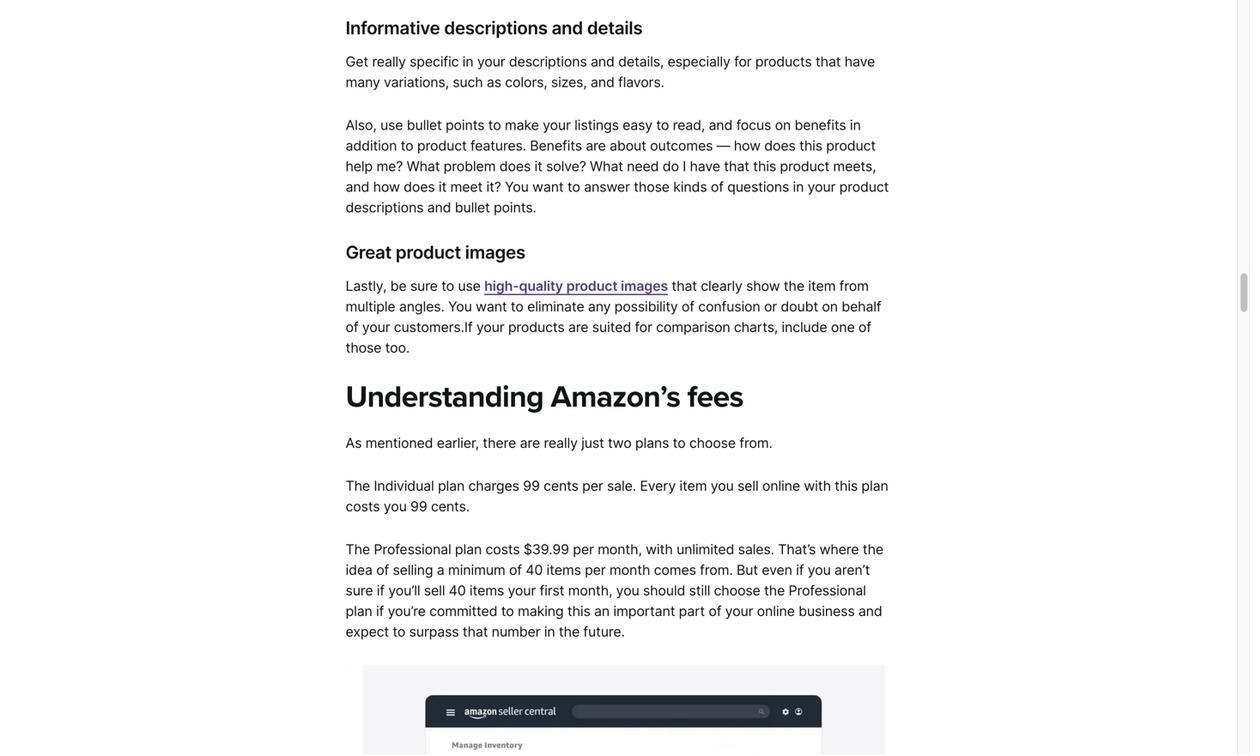 Task type: vqa. For each thing, say whether or not it's contained in the screenshot.
Bad, no ApplePay available when a Customer wants to pay via Paylink.  Please add in Switzerland Twint for paying !
no



Task type: locate. For each thing, give the bounding box(es) containing it.
you
[[505, 179, 529, 195], [448, 299, 472, 315]]

0 vertical spatial have
[[845, 53, 875, 70]]

your inside get really specific in your descriptions and details, especially for products that have many variations, such as colors, sizes, and flavors.
[[477, 53, 506, 70]]

1 vertical spatial from.
[[700, 562, 733, 579]]

your up as
[[477, 53, 506, 70]]

0 vertical spatial it
[[535, 158, 543, 175]]

on inside that clearly show the item from multiple angles. you want to eliminate any possibility of confusion or doubt on behalf of your customers.if your products are suited for comparison charts, include one of those too.
[[822, 299, 838, 315]]

really inside get really specific in your descriptions and details, especially for products that have many variations, such as colors, sizes, and flavors.
[[372, 53, 406, 70]]

1 vertical spatial on
[[822, 299, 838, 315]]

what up answer
[[590, 158, 623, 175]]

choose down but
[[714, 583, 761, 599]]

99
[[523, 478, 540, 495], [411, 499, 427, 515]]

with
[[804, 478, 831, 495], [646, 541, 673, 558]]

1 vertical spatial you
[[448, 299, 472, 315]]

from. down unlimited
[[700, 562, 733, 579]]

problem
[[444, 158, 496, 175]]

include
[[782, 319, 828, 336]]

0 horizontal spatial does
[[404, 179, 435, 195]]

fees
[[688, 379, 744, 416]]

have inside get really specific in your descriptions and details, especially for products that have many variations, such as colors, sizes, and flavors.
[[845, 53, 875, 70]]

this up the questions
[[753, 158, 777, 175]]

1 vertical spatial it
[[439, 179, 447, 195]]

number
[[492, 624, 541, 641]]

easy
[[623, 117, 653, 134]]

products
[[756, 53, 812, 70], [508, 319, 565, 336]]

1 horizontal spatial item
[[809, 278, 836, 295]]

if left you'll
[[377, 583, 385, 599]]

your down high-
[[477, 319, 505, 336]]

bullet down meet
[[455, 199, 490, 216]]

2 horizontal spatial does
[[765, 138, 796, 154]]

focus
[[737, 117, 772, 134]]

you'll
[[389, 583, 420, 599]]

0 horizontal spatial it
[[439, 179, 447, 195]]

where
[[820, 541, 859, 558]]

descriptions up as
[[444, 17, 548, 39]]

per
[[583, 478, 604, 495], [573, 541, 594, 558], [585, 562, 606, 579]]

from. inside the professional plan costs $39.99 per month, with unlimited sales. that's where the idea of selling a minimum of 40 items per month comes from. but even if you aren't sure if you'll sell 40 items your first month, you should still choose the professional plan if you're committed to making this an important part of your online business and expect to surpass that number in the future.
[[700, 562, 733, 579]]

1 vertical spatial choose
[[714, 583, 761, 599]]

1 horizontal spatial costs
[[486, 541, 520, 558]]

1 horizontal spatial does
[[500, 158, 531, 175]]

how down 'focus'
[[734, 138, 761, 154]]

0 vertical spatial with
[[804, 478, 831, 495]]

0 horizontal spatial products
[[508, 319, 565, 336]]

online inside the professional plan costs $39.99 per month, with unlimited sales. that's where the idea of selling a minimum of 40 items per month comes from. but even if you aren't sure if you'll sell 40 items your first month, you should still choose the professional plan if you're committed to making this an important part of your online business and expect to surpass that number in the future.
[[757, 603, 795, 620]]

0 vertical spatial items
[[547, 562, 581, 579]]

1 vertical spatial want
[[476, 299, 507, 315]]

from.
[[740, 435, 773, 452], [700, 562, 733, 579]]

item right every
[[680, 478, 707, 495]]

you down where
[[808, 562, 831, 579]]

1 horizontal spatial from.
[[740, 435, 773, 452]]

want inside that clearly show the item from multiple angles. you want to eliminate any possibility of confusion or doubt on behalf of your customers.if your products are suited for comparison charts, include one of those too.
[[476, 299, 507, 315]]

a
[[437, 562, 445, 579]]

0 horizontal spatial with
[[646, 541, 673, 558]]

0 vertical spatial costs
[[346, 499, 380, 515]]

the for the individual plan charges 99 cents per sale. every item you sell online with this plan costs you 99 cents.
[[346, 478, 370, 495]]

flavors.
[[618, 74, 665, 91]]

images up high-
[[465, 242, 526, 263]]

there
[[483, 435, 516, 452]]

does down 'focus'
[[765, 138, 796, 154]]

that
[[816, 53, 841, 70], [724, 158, 750, 175], [672, 278, 697, 295], [463, 624, 488, 641]]

the
[[784, 278, 805, 295], [863, 541, 884, 558], [764, 583, 785, 599], [559, 624, 580, 641]]

1 vertical spatial item
[[680, 478, 707, 495]]

comes
[[654, 562, 696, 579]]

and
[[552, 17, 583, 39], [591, 53, 615, 70], [591, 74, 615, 91], [709, 117, 733, 134], [346, 179, 370, 195], [427, 199, 451, 216], [859, 603, 883, 620]]

committed
[[430, 603, 498, 620]]

with up that's
[[804, 478, 831, 495]]

that inside that clearly show the item from multiple angles. you want to eliminate any possibility of confusion or doubt on behalf of your customers.if your products are suited for comparison charts, include one of those too.
[[672, 278, 697, 295]]

0 vertical spatial want
[[533, 179, 564, 195]]

for down the possibility
[[635, 319, 653, 336]]

items
[[547, 562, 581, 579], [470, 583, 504, 599]]

0 vertical spatial products
[[756, 53, 812, 70]]

unlimited
[[677, 541, 735, 558]]

products inside get really specific in your descriptions and details, especially for products that have many variations, such as colors, sizes, and flavors.
[[756, 53, 812, 70]]

with up comes
[[646, 541, 673, 558]]

as
[[346, 435, 362, 452]]

does down features.
[[500, 158, 531, 175]]

what
[[407, 158, 440, 175], [590, 158, 623, 175]]

sales.
[[738, 541, 775, 558]]

1 vertical spatial are
[[569, 319, 589, 336]]

1 horizontal spatial bullet
[[455, 199, 490, 216]]

you up points.
[[505, 179, 529, 195]]

of right kinds
[[711, 179, 724, 195]]

costs inside the individual plan charges 99 cents per sale. every item you sell online with this plan costs you 99 cents.
[[346, 499, 380, 515]]

products up 'focus'
[[756, 53, 812, 70]]

0 vertical spatial sure
[[410, 278, 438, 295]]

0 vertical spatial are
[[586, 138, 606, 154]]

idea
[[346, 562, 373, 579]]

that's
[[778, 541, 816, 558]]

1 the from the top
[[346, 478, 370, 495]]

0 vertical spatial sell
[[738, 478, 759, 495]]

1 vertical spatial items
[[470, 583, 504, 599]]

40 up "committed"
[[449, 583, 466, 599]]

your
[[477, 53, 506, 70], [543, 117, 571, 134], [808, 179, 836, 195], [362, 319, 390, 336], [477, 319, 505, 336], [508, 583, 536, 599], [726, 603, 754, 620]]

future.
[[584, 624, 625, 641]]

the up doubt
[[784, 278, 805, 295]]

1 horizontal spatial sure
[[410, 278, 438, 295]]

solve?
[[546, 158, 586, 175]]

you up customers.if
[[448, 299, 472, 315]]

99 down individual
[[411, 499, 427, 515]]

the left future.
[[559, 624, 580, 641]]

descriptions
[[444, 17, 548, 39], [509, 53, 587, 70], [346, 199, 424, 216]]

in inside get really specific in your descriptions and details, especially for products that have many variations, such as colors, sizes, and flavors.
[[463, 53, 474, 70]]

descriptions inside get really specific in your descriptions and details, especially for products that have many variations, such as colors, sizes, and flavors.
[[509, 53, 587, 70]]

1 horizontal spatial professional
[[789, 583, 867, 599]]

really
[[372, 53, 406, 70], [544, 435, 578, 452]]

that left "clearly"
[[672, 278, 697, 295]]

40
[[526, 562, 543, 579], [449, 583, 466, 599]]

get really specific in your descriptions and details, especially for products that have many variations, such as colors, sizes, and flavors.
[[346, 53, 875, 91]]

0 vertical spatial month,
[[598, 541, 642, 558]]

sell inside the individual plan charges 99 cents per sale. every item you sell online with this plan costs you 99 cents.
[[738, 478, 759, 495]]

0 horizontal spatial sure
[[346, 583, 373, 599]]

costs inside the professional plan costs $39.99 per month, with unlimited sales. that's where the idea of selling a minimum of 40 items per month comes from. but even if you aren't sure if you'll sell 40 items your first month, you should still choose the professional plan if you're committed to making this an important part of your online business and expect to surpass that number in the future.
[[486, 541, 520, 558]]

0 vertical spatial 99
[[523, 478, 540, 495]]

choose down "fees"
[[690, 435, 736, 452]]

0 horizontal spatial items
[[470, 583, 504, 599]]

if
[[796, 562, 804, 579], [377, 583, 385, 599], [376, 603, 384, 620]]

read,
[[673, 117, 705, 134]]

make
[[505, 117, 539, 134]]

0 horizontal spatial those
[[346, 340, 382, 357]]

on up one
[[822, 299, 838, 315]]

0 vertical spatial online
[[763, 478, 801, 495]]

1 horizontal spatial products
[[756, 53, 812, 70]]

99 left 'cents'
[[523, 478, 540, 495]]

month, up an
[[568, 583, 613, 599]]

it down benefits
[[535, 158, 543, 175]]

the individual plan charges 99 cents per sale. every item you sell online with this plan costs you 99 cents.
[[346, 478, 889, 515]]

item up doubt
[[809, 278, 836, 295]]

the down even
[[764, 583, 785, 599]]

0 horizontal spatial want
[[476, 299, 507, 315]]

the down as
[[346, 478, 370, 495]]

for inside get really specific in your descriptions and details, especially for products that have many variations, such as colors, sizes, and flavors.
[[734, 53, 752, 70]]

1 vertical spatial use
[[458, 278, 481, 295]]

doubt
[[781, 299, 819, 315]]

do
[[663, 158, 679, 175]]

for
[[734, 53, 752, 70], [635, 319, 653, 336]]

confusion
[[699, 299, 761, 315]]

business
[[799, 603, 855, 620]]

1 horizontal spatial what
[[590, 158, 623, 175]]

about
[[610, 138, 647, 154]]

comparison
[[656, 319, 731, 336]]

1 vertical spatial have
[[690, 158, 721, 175]]

item inside that clearly show the item from multiple angles. you want to eliminate any possibility of confusion or doubt on behalf of your customers.if your products are suited for comparison charts, include one of those too.
[[809, 278, 836, 295]]

of right part
[[709, 603, 722, 620]]

the inside that clearly show the item from multiple angles. you want to eliminate any possibility of confusion or doubt on behalf of your customers.if your products are suited for comparison charts, include one of those too.
[[784, 278, 805, 295]]

0 vertical spatial really
[[372, 53, 406, 70]]

1 vertical spatial for
[[635, 319, 653, 336]]

bullet left points
[[407, 117, 442, 134]]

have
[[845, 53, 875, 70], [690, 158, 721, 175]]

0 horizontal spatial use
[[380, 117, 403, 134]]

to up number
[[501, 603, 514, 620]]

1 vertical spatial those
[[346, 340, 382, 357]]

have right the i on the right of page
[[690, 158, 721, 175]]

the inside the professional plan costs $39.99 per month, with unlimited sales. that's where the idea of selling a minimum of 40 items per month comes from. but even if you aren't sure if you'll sell 40 items your first month, you should still choose the professional plan if you're committed to making this an important part of your online business and expect to surpass that number in the future.
[[346, 541, 370, 558]]

and down details
[[591, 53, 615, 70]]

your up making
[[508, 583, 536, 599]]

high-
[[485, 278, 519, 295]]

1 vertical spatial products
[[508, 319, 565, 336]]

you down month
[[616, 583, 640, 599]]

1 vertical spatial professional
[[789, 583, 867, 599]]

1 horizontal spatial have
[[845, 53, 875, 70]]

images
[[465, 242, 526, 263], [621, 278, 668, 295]]

sell up sales.
[[738, 478, 759, 495]]

surpass
[[409, 624, 459, 641]]

1 horizontal spatial 40
[[526, 562, 543, 579]]

to up features.
[[488, 117, 501, 134]]

of
[[711, 179, 724, 195], [682, 299, 695, 315], [346, 319, 359, 336], [859, 319, 872, 336], [376, 562, 389, 579], [509, 562, 522, 579], [709, 603, 722, 620]]

0 horizontal spatial for
[[635, 319, 653, 336]]

1 horizontal spatial you
[[505, 179, 529, 195]]

0 horizontal spatial really
[[372, 53, 406, 70]]

this down benefits
[[800, 138, 823, 154]]

those left the too. at the left of the page
[[346, 340, 382, 357]]

as
[[487, 74, 502, 91]]

really left just
[[544, 435, 578, 452]]

0 horizontal spatial from.
[[700, 562, 733, 579]]

0 horizontal spatial images
[[465, 242, 526, 263]]

sizes,
[[551, 74, 587, 91]]

1 vertical spatial images
[[621, 278, 668, 295]]

2 vertical spatial does
[[404, 179, 435, 195]]

—
[[717, 138, 731, 154]]

what right me?
[[407, 158, 440, 175]]

selling
[[393, 562, 433, 579]]

descriptions inside also, use bullet points to make your listings easy to read, and focus on benefits in addition to product features. benefits are about outcomes — how does this product help me? what problem does it solve? what need do i have that this product meets, and how does it meet it? you want to answer those kinds of questions in your product descriptions and bullet points.
[[346, 199, 424, 216]]

understanding
[[346, 379, 544, 416]]

0 vertical spatial use
[[380, 117, 403, 134]]

0 horizontal spatial professional
[[374, 541, 451, 558]]

and right business
[[859, 603, 883, 620]]

customers.if
[[394, 319, 473, 336]]

descriptions down me?
[[346, 199, 424, 216]]

questions
[[728, 179, 790, 195]]

0 horizontal spatial what
[[407, 158, 440, 175]]

0 horizontal spatial sell
[[424, 583, 445, 599]]

1 horizontal spatial sell
[[738, 478, 759, 495]]

per left sale.
[[583, 478, 604, 495]]

product down points
[[417, 138, 467, 154]]

sure up angles.
[[410, 278, 438, 295]]

$39.99
[[524, 541, 569, 558]]

0 vertical spatial how
[[734, 138, 761, 154]]

want down high-
[[476, 299, 507, 315]]

2 the from the top
[[346, 541, 370, 558]]

you
[[711, 478, 734, 495], [384, 499, 407, 515], [808, 562, 831, 579], [616, 583, 640, 599]]

1 horizontal spatial those
[[634, 179, 670, 195]]

professional up selling
[[374, 541, 451, 558]]

0 horizontal spatial 99
[[411, 499, 427, 515]]

from. down "fees"
[[740, 435, 773, 452]]

0 horizontal spatial item
[[680, 478, 707, 495]]

sure
[[410, 278, 438, 295], [346, 583, 373, 599]]

the inside the individual plan charges 99 cents per sale. every item you sell online with this plan costs you 99 cents.
[[346, 478, 370, 495]]

are down listings at the left of the page
[[586, 138, 606, 154]]

in down making
[[544, 624, 555, 641]]

0 vertical spatial those
[[634, 179, 670, 195]]

costs up minimum
[[486, 541, 520, 558]]

you inside that clearly show the item from multiple angles. you want to eliminate any possibility of confusion or doubt on behalf of your customers.if your products are suited for comparison charts, include one of those too.
[[448, 299, 472, 315]]

use left high-
[[458, 278, 481, 295]]

1 vertical spatial sure
[[346, 583, 373, 599]]

understanding amazon's fees
[[346, 379, 744, 416]]

details
[[587, 17, 643, 39]]

1 vertical spatial really
[[544, 435, 578, 452]]

really right get
[[372, 53, 406, 70]]

1 horizontal spatial for
[[734, 53, 752, 70]]

on right 'focus'
[[775, 117, 791, 134]]

i
[[683, 158, 686, 175]]

even
[[762, 562, 793, 579]]

0 horizontal spatial 40
[[449, 583, 466, 599]]

your up benefits
[[543, 117, 571, 134]]

to
[[488, 117, 501, 134], [657, 117, 669, 134], [401, 138, 414, 154], [568, 179, 580, 195], [442, 278, 454, 295], [511, 299, 524, 315], [673, 435, 686, 452], [501, 603, 514, 620], [393, 624, 406, 641]]

to down lastly, be sure to use high-quality product images
[[511, 299, 524, 315]]

1 vertical spatial online
[[757, 603, 795, 620]]

if up expect
[[376, 603, 384, 620]]

1 vertical spatial how
[[373, 179, 400, 195]]

that up benefits
[[816, 53, 841, 70]]

per right $39.99
[[573, 541, 594, 558]]

0 vertical spatial the
[[346, 478, 370, 495]]

1 vertical spatial with
[[646, 541, 673, 558]]

those down need
[[634, 179, 670, 195]]

1 horizontal spatial on
[[822, 299, 838, 315]]

the up idea
[[346, 541, 370, 558]]

40 down $39.99
[[526, 562, 543, 579]]

if down that's
[[796, 562, 804, 579]]

are inside also, use bullet points to make your listings easy to read, and focus on benefits in addition to product features. benefits are about outcomes — how does this product help me? what problem does it solve? what need do i have that this product meets, and how does it meet it? you want to answer those kinds of questions in your product descriptions and bullet points.
[[586, 138, 606, 154]]

products inside that clearly show the item from multiple angles. you want to eliminate any possibility of confusion or doubt on behalf of your customers.if your products are suited for comparison charts, include one of those too.
[[508, 319, 565, 336]]

0 vertical spatial on
[[775, 117, 791, 134]]

sure down idea
[[346, 583, 373, 599]]

0 horizontal spatial have
[[690, 158, 721, 175]]

your down but
[[726, 603, 754, 620]]

1 horizontal spatial want
[[533, 179, 564, 195]]

1 vertical spatial the
[[346, 541, 370, 558]]

1 horizontal spatial 99
[[523, 478, 540, 495]]

2 vertical spatial per
[[585, 562, 606, 579]]

points
[[446, 117, 485, 134]]

1 vertical spatial descriptions
[[509, 53, 587, 70]]

use up addition
[[380, 117, 403, 134]]

online up that's
[[763, 478, 801, 495]]

products down eliminate
[[508, 319, 565, 336]]

behalf
[[842, 299, 882, 315]]

any
[[588, 299, 611, 315]]

does left meet
[[404, 179, 435, 195]]

per left month
[[585, 562, 606, 579]]

items down minimum
[[470, 583, 504, 599]]

to inside that clearly show the item from multiple angles. you want to eliminate any possibility of confusion or doubt on behalf of your customers.if your products are suited for comparison charts, include one of those too.
[[511, 299, 524, 315]]

should
[[643, 583, 686, 599]]

it
[[535, 158, 543, 175], [439, 179, 447, 195]]

sell down a
[[424, 583, 445, 599]]



Task type: describe. For each thing, give the bounding box(es) containing it.
outcomes
[[650, 138, 713, 154]]

that inside get really specific in your descriptions and details, especially for products that have many variations, such as colors, sizes, and flavors.
[[816, 53, 841, 70]]

show
[[746, 278, 780, 295]]

for inside that clearly show the item from multiple angles. you want to eliminate any possibility of confusion or doubt on behalf of your customers.if your products are suited for comparison charts, include one of those too.
[[635, 319, 653, 336]]

from
[[840, 278, 869, 295]]

1 horizontal spatial use
[[458, 278, 481, 295]]

charges
[[469, 478, 520, 495]]

1 vertical spatial per
[[573, 541, 594, 558]]

angles.
[[399, 299, 445, 315]]

possibility
[[615, 299, 678, 315]]

on inside also, use bullet points to make your listings easy to read, and focus on benefits in addition to product features. benefits are about outcomes — how does this product help me? what problem does it solve? what need do i have that this product meets, and how does it meet it? you want to answer those kinds of questions in your product descriptions and bullet points.
[[775, 117, 791, 134]]

to down you're
[[393, 624, 406, 641]]

multiple
[[346, 299, 396, 315]]

aren't
[[835, 562, 870, 579]]

you down individual
[[384, 499, 407, 515]]

of right minimum
[[509, 562, 522, 579]]

and up —
[[709, 117, 733, 134]]

this inside the professional plan costs $39.99 per month, with unlimited sales. that's where the idea of selling a minimum of 40 items per month comes from. but even if you aren't sure if you'll sell 40 items your first month, you should still choose the professional plan if you're committed to making this an important part of your online business and expect to surpass that number in the future.
[[568, 603, 591, 620]]

in inside the professional plan costs $39.99 per month, with unlimited sales. that's where the idea of selling a minimum of 40 items per month comes from. but even if you aren't sure if you'll sell 40 items your first month, you should still choose the professional plan if you're committed to making this an important part of your online business and expect to surpass that number in the future.
[[544, 624, 555, 641]]

to up me?
[[401, 138, 414, 154]]

lastly,
[[346, 278, 387, 295]]

great
[[346, 242, 392, 263]]

item inside the individual plan charges 99 cents per sale. every item you sell online with this plan costs you 99 cents.
[[680, 478, 707, 495]]

need
[[627, 158, 659, 175]]

of inside also, use bullet points to make your listings easy to read, and focus on benefits in addition to product features. benefits are about outcomes — how does this product help me? what problem does it solve? what need do i have that this product meets, and how does it meet it? you want to answer those kinds of questions in your product descriptions and bullet points.
[[711, 179, 724, 195]]

still
[[689, 583, 711, 599]]

you inside also, use bullet points to make your listings easy to read, and focus on benefits in addition to product features. benefits are about outcomes — how does this product help me? what problem does it solve? what need do i have that this product meets, and how does it meet it? you want to answer those kinds of questions in your product descriptions and bullet points.
[[505, 179, 529, 195]]

and inside the professional plan costs $39.99 per month, with unlimited sales. that's where the idea of selling a minimum of 40 items per month comes from. but even if you aren't sure if you'll sell 40 items your first month, you should still choose the professional plan if you're committed to making this an important part of your online business and expect to surpass that number in the future.
[[859, 603, 883, 620]]

1 vertical spatial 40
[[449, 583, 466, 599]]

to right "easy"
[[657, 117, 669, 134]]

1 what from the left
[[407, 158, 440, 175]]

0 horizontal spatial bullet
[[407, 117, 442, 134]]

such
[[453, 74, 483, 91]]

amazon's
[[551, 379, 681, 416]]

the professional plan costs $39.99 per month, with unlimited sales. that's where the idea of selling a minimum of 40 items per month comes from. but even if you aren't sure if you'll sell 40 items your first month, you should still choose the professional plan if you're committed to making this an important part of your online business and expect to surpass that number in the future.
[[346, 541, 884, 641]]

to down 'solve?'
[[568, 179, 580, 195]]

0 vertical spatial 40
[[526, 562, 543, 579]]

in right benefits
[[850, 117, 861, 134]]

2 vertical spatial if
[[376, 603, 384, 620]]

quality
[[519, 278, 563, 295]]

choose inside the professional plan costs $39.99 per month, with unlimited sales. that's where the idea of selling a minimum of 40 items per month comes from. but even if you aren't sure if you'll sell 40 items your first month, you should still choose the professional plan if you're committed to making this an important part of your online business and expect to surpass that number in the future.
[[714, 583, 761, 599]]

suited
[[592, 319, 631, 336]]

are inside that clearly show the item from multiple angles. you want to eliminate any possibility of confusion or doubt on behalf of your customers.if your products are suited for comparison charts, include one of those too.
[[569, 319, 589, 336]]

with inside the individual plan charges 99 cents per sale. every item you sell online with this plan costs you 99 cents.
[[804, 478, 831, 495]]

0 vertical spatial choose
[[690, 435, 736, 452]]

1 horizontal spatial it
[[535, 158, 543, 175]]

charts,
[[734, 319, 778, 336]]

it?
[[487, 179, 501, 195]]

1 vertical spatial month,
[[568, 583, 613, 599]]

making
[[518, 603, 564, 620]]

the for the professional plan costs $39.99 per month, with unlimited sales. that's where the idea of selling a minimum of 40 items per month comes from. but even if you aren't sure if you'll sell 40 items your first month, you should still choose the professional plan if you're committed to making this an important part of your online business and expect to surpass that number in the future.
[[346, 541, 370, 558]]

an
[[594, 603, 610, 620]]

great product images
[[346, 242, 526, 263]]

one
[[831, 319, 855, 336]]

1 horizontal spatial items
[[547, 562, 581, 579]]

product up any
[[567, 278, 618, 295]]

that inside also, use bullet points to make your listings easy to read, and focus on benefits in addition to product features. benefits are about outcomes — how does this product help me? what problem does it solve? what need do i have that this product meets, and how does it meet it? you want to answer those kinds of questions in your product descriptions and bullet points.
[[724, 158, 750, 175]]

your down multiple
[[362, 319, 390, 336]]

0 vertical spatial does
[[765, 138, 796, 154]]

sale.
[[607, 478, 636, 495]]

to up angles.
[[442, 278, 454, 295]]

individual
[[374, 478, 434, 495]]

0 horizontal spatial how
[[373, 179, 400, 195]]

to right plans
[[673, 435, 686, 452]]

too.
[[385, 340, 410, 357]]

0 vertical spatial if
[[796, 562, 804, 579]]

of up comparison
[[682, 299, 695, 315]]

your down meets,
[[808, 179, 836, 195]]

sell inside the professional plan costs $39.99 per month, with unlimited sales. that's where the idea of selling a minimum of 40 items per month comes from. but even if you aren't sure if you'll sell 40 items your first month, you should still choose the professional plan if you're committed to making this an important part of your online business and expect to surpass that number in the future.
[[424, 583, 445, 599]]

important
[[614, 603, 675, 620]]

1 vertical spatial does
[[500, 158, 531, 175]]

high-quality product images link
[[485, 278, 668, 295]]

2 what from the left
[[590, 158, 623, 175]]

1 vertical spatial bullet
[[455, 199, 490, 216]]

also,
[[346, 117, 377, 134]]

2 vertical spatial are
[[520, 435, 540, 452]]

variations,
[[384, 74, 449, 91]]

and down 'help'
[[346, 179, 370, 195]]

of right idea
[[376, 562, 389, 579]]

every
[[640, 478, 676, 495]]

just
[[582, 435, 604, 452]]

minimum
[[448, 562, 506, 579]]

lastly, be sure to use high-quality product images
[[346, 278, 668, 295]]

that clearly show the item from multiple angles. you want to eliminate any possibility of confusion or doubt on behalf of your customers.if your products are suited for comparison charts, include one of those too.
[[346, 278, 882, 357]]

details,
[[619, 53, 664, 70]]

1 vertical spatial 99
[[411, 499, 427, 515]]

0 vertical spatial images
[[465, 242, 526, 263]]

per inside the individual plan charges 99 cents per sale. every item you sell online with this plan costs you 99 cents.
[[583, 478, 604, 495]]

benefits
[[795, 117, 847, 134]]

1 vertical spatial if
[[377, 583, 385, 599]]

with inside the professional plan costs $39.99 per month, with unlimited sales. that's where the idea of selling a minimum of 40 items per month comes from. but even if you aren't sure if you'll sell 40 items your first month, you should still choose the professional plan if you're committed to making this an important part of your online business and expect to surpass that number in the future.
[[646, 541, 673, 558]]

informative
[[346, 17, 440, 39]]

informative descriptions and details
[[346, 17, 643, 39]]

in right the questions
[[793, 179, 804, 195]]

those inside that clearly show the item from multiple angles. you want to eliminate any possibility of confusion or doubt on behalf of your customers.if your products are suited for comparison charts, include one of those too.
[[346, 340, 382, 357]]

those inside also, use bullet points to make your listings easy to read, and focus on benefits in addition to product features. benefits are about outcomes — how does this product help me? what problem does it solve? what need do i have that this product meets, and how does it meet it? you want to answer those kinds of questions in your product descriptions and bullet points.
[[634, 179, 670, 195]]

plans
[[636, 435, 669, 452]]

and right sizes,
[[591, 74, 615, 91]]

two
[[608, 435, 632, 452]]

cents
[[544, 478, 579, 495]]

1 horizontal spatial how
[[734, 138, 761, 154]]

0 vertical spatial from.
[[740, 435, 773, 452]]

and left details
[[552, 17, 583, 39]]

want inside also, use bullet points to make your listings easy to read, and focus on benefits in addition to product features. benefits are about outcomes — how does this product help me? what problem does it solve? what need do i have that this product meets, and how does it meet it? you want to answer those kinds of questions in your product descriptions and bullet points.
[[533, 179, 564, 195]]

0 vertical spatial descriptions
[[444, 17, 548, 39]]

that inside the professional plan costs $39.99 per month, with unlimited sales. that's where the idea of selling a minimum of 40 items per month comes from. but even if you aren't sure if you'll sell 40 items your first month, you should still choose the professional plan if you're committed to making this an important part of your online business and expect to surpass that number in the future.
[[463, 624, 488, 641]]

online inside the individual plan charges 99 cents per sale. every item you sell online with this plan costs you 99 cents.
[[763, 478, 801, 495]]

cents.
[[431, 499, 470, 515]]

many
[[346, 74, 380, 91]]

1 horizontal spatial images
[[621, 278, 668, 295]]

benefits
[[530, 138, 582, 154]]

you're
[[388, 603, 426, 620]]

this inside the individual plan charges 99 cents per sale. every item you sell online with this plan costs you 99 cents.
[[835, 478, 858, 495]]

also, use bullet points to make your listings easy to read, and focus on benefits in addition to product features. benefits are about outcomes — how does this product help me? what problem does it solve? what need do i have that this product meets, and how does it meet it? you want to answer those kinds of questions in your product descriptions and bullet points.
[[346, 117, 889, 216]]

kinds
[[674, 179, 707, 195]]

product up meets,
[[827, 138, 876, 154]]

product down benefits
[[780, 158, 830, 175]]

you right every
[[711, 478, 734, 495]]

1 horizontal spatial really
[[544, 435, 578, 452]]

me?
[[377, 158, 403, 175]]

product down meets,
[[840, 179, 889, 195]]

eliminate
[[528, 299, 585, 315]]

amazon seller central graphic image
[[346, 665, 892, 756]]

have inside also, use bullet points to make your listings easy to read, and focus on benefits in addition to product features. benefits are about outcomes — how does this product help me? what problem does it solve? what need do i have that this product meets, and how does it meet it? you want to answer those kinds of questions in your product descriptions and bullet points.
[[690, 158, 721, 175]]

earlier,
[[437, 435, 479, 452]]

specific
[[410, 53, 459, 70]]

but
[[737, 562, 758, 579]]

or
[[764, 299, 777, 315]]

first
[[540, 583, 565, 599]]

listings
[[575, 117, 619, 134]]

and down meet
[[427, 199, 451, 216]]

answer
[[584, 179, 630, 195]]

of down behalf
[[859, 319, 872, 336]]

of down multiple
[[346, 319, 359, 336]]

addition
[[346, 138, 397, 154]]

use inside also, use bullet points to make your listings easy to read, and focus on benefits in addition to product features. benefits are about outcomes — how does this product help me? what problem does it solve? what need do i have that this product meets, and how does it meet it? you want to answer those kinds of questions in your product descriptions and bullet points.
[[380, 117, 403, 134]]

especially
[[668, 53, 731, 70]]

product up be
[[396, 242, 461, 263]]

part
[[679, 603, 705, 620]]

expect
[[346, 624, 389, 641]]

month
[[610, 562, 650, 579]]

the up aren't
[[863, 541, 884, 558]]

0 vertical spatial professional
[[374, 541, 451, 558]]

features.
[[471, 138, 527, 154]]

sure inside the professional plan costs $39.99 per month, with unlimited sales. that's where the idea of selling a minimum of 40 items per month comes from. but even if you aren't sure if you'll sell 40 items your first month, you should still choose the professional plan if you're committed to making this an important part of your online business and expect to surpass that number in the future.
[[346, 583, 373, 599]]

get
[[346, 53, 368, 70]]

as mentioned earlier, there are really just two plans to choose from.
[[346, 435, 773, 452]]



